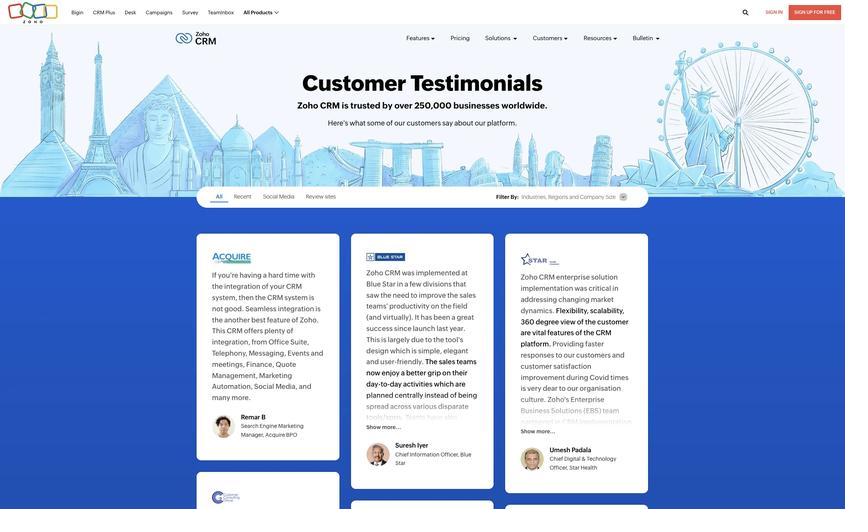 Task type: describe. For each thing, give the bounding box(es) containing it.
elegant
[[444, 347, 468, 355]]

need
[[393, 291, 410, 299]]

of up suite,
[[287, 327, 293, 335]]

day-
[[367, 380, 381, 388]]

zoho crm logo image
[[175, 30, 216, 47]]

our right "about"
[[475, 119, 486, 127]]

largely
[[388, 336, 410, 344]]

crm inside zoho crm enterprise solution implementation was critical in addressing changing market dynamics.
[[539, 273, 555, 281]]

pricing
[[451, 35, 470, 41]]

if
[[212, 271, 217, 280]]

was inside zoho crm enterprise solution implementation was critical in addressing changing market dynamics.
[[575, 284, 587, 293]]

to down few on the left of page
[[411, 291, 418, 299]]

sales inside the sales teams now enjoy a better grip on their day-to-day activities which are planned centrally instead of being spread across various disparate tools/apps.
[[439, 358, 455, 366]]

that
[[453, 280, 466, 288]]

centrally
[[395, 391, 423, 399]]

view
[[561, 318, 576, 326]]

our down over
[[394, 119, 405, 127]]

providing faster responses to our customers and customer satisfaction improvement during covid times is very dear to our organisation culture. zoho's enterprise business solutions (ebs) team partnered in crm implementation after thoroughly analysing our processes. process improvement and engineering was the core of zoho crm solution implementation.
[[521, 340, 632, 482]]

some
[[367, 119, 385, 127]]

pivoted
[[367, 425, 392, 433]]

sign in link
[[760, 5, 789, 20]]

faster
[[585, 340, 604, 348]]

market
[[591, 296, 614, 304]]

a down reviews
[[385, 447, 388, 455]]

via
[[401, 436, 411, 444]]

the down that
[[448, 291, 458, 299]]

sign
[[795, 10, 806, 15]]

show for a
[[367, 424, 381, 430]]

digital
[[565, 456, 581, 462]]

the down last
[[433, 336, 444, 344]]

the down scalability, at the right bottom
[[585, 318, 596, 326]]

activities
[[403, 380, 433, 388]]

suite,
[[291, 338, 309, 346]]

all products link
[[244, 5, 278, 20]]

being
[[458, 391, 477, 399]]

desk
[[125, 10, 136, 15]]

media
[[279, 194, 295, 200]]

of inside teams have also pivoted to a more formal method of reviews via zoho. all in all, it has been a worthwhile investment.
[[367, 436, 373, 444]]

sites
[[325, 194, 336, 200]]

office
[[269, 338, 289, 346]]

social inside if you're having a hard time with the integration of your crm system, then the crm system is not good. seamless integration is the another best feature of zoho. this crm offers plenty of integration, from office suite, telephony, messaging, events and meetings, finance, quote management, marketing automation, social media, and many more.
[[254, 383, 274, 391]]

very
[[527, 385, 542, 393]]

offers
[[244, 327, 263, 335]]

improve
[[419, 291, 446, 299]]

to right due
[[425, 336, 432, 344]]

customer for crm
[[598, 318, 629, 326]]

zoho's
[[548, 396, 569, 404]]

1 horizontal spatial integration
[[278, 305, 314, 313]]

this inside if you're having a hard time with the integration of your crm system, then the crm system is not good. seamless integration is the another best feature of zoho. this crm offers plenty of integration, from office suite, telephony, messaging, events and meetings, finance, quote management, marketing automation, social media, and many more.
[[212, 327, 226, 335]]

responses
[[521, 351, 555, 359]]

crm up thoroughly
[[562, 418, 578, 426]]

crm inside zoho crm was implemented at blue star in a few divisions that saw the need to improve the sales teams' productivity on the field (and virtually). it has been a great success since launch last year. this is largely due to the tool's design which is simple, elegant and user-friendly.
[[385, 269, 401, 277]]

customers for and
[[576, 351, 611, 359]]

solution inside the 'providing faster responses to our customers and customer satisfaction improvement during covid times is very dear to our organisation culture. zoho's enterprise business solutions (ebs) team partnered in crm implementation after thoroughly analysing our processes. process improvement and engineering was the core of zoho crm solution implementation.'
[[556, 463, 583, 471]]

of right view
[[577, 318, 584, 326]]

zoho for zoho crm enterprise solution implementation was critical in addressing changing market dynamics.
[[521, 273, 538, 281]]

officer, inside suresh iyer chief information officer, blue star
[[441, 452, 459, 458]]

information
[[410, 452, 440, 458]]

star for chief
[[395, 460, 406, 466]]

360
[[521, 318, 535, 326]]

culture.
[[521, 396, 546, 404]]

is inside the 'providing faster responses to our customers and customer satisfaction improvement during covid times is very dear to our organisation culture. zoho's enterprise business solutions (ebs) team partnered in crm implementation after thoroughly analysing our processes. process improvement and engineering was the core of zoho crm solution implementation.'
[[521, 385, 526, 393]]

0 vertical spatial platform.
[[487, 119, 517, 127]]

zoho crm is trusted by over 250,000 businesses worldwide.
[[298, 101, 548, 110]]

success
[[367, 325, 393, 333]]

officer, inside umesh padala chief digital & technology officer, star health
[[550, 465, 569, 471]]

the down not
[[212, 316, 223, 324]]

on inside the sales teams now enjoy a better grip on their day-to-day activities which are planned centrally instead of being spread across various disparate tools/apps.
[[443, 369, 451, 377]]

engineering
[[535, 451, 575, 459]]

our down team
[[608, 429, 619, 437]]

productivity
[[390, 302, 430, 310]]

not
[[212, 305, 223, 313]]

flexibility,
[[556, 307, 589, 315]]

changing
[[559, 296, 590, 304]]

the sales teams now enjoy a better grip on their day-to-day activities which are planned centrally instead of being spread across various disparate tools/apps.
[[367, 358, 477, 422]]

organisation
[[580, 385, 621, 393]]

of left "your"
[[262, 283, 269, 291]]

the right saw
[[381, 291, 392, 299]]

here's what some of our customers say about our platform.
[[328, 119, 517, 127]]

instead
[[425, 391, 449, 399]]

all inside teams have also pivoted to a more formal method of reviews via zoho. all in all, it has been a worthwhile investment.
[[432, 436, 441, 444]]

are inside the sales teams now enjoy a better grip on their day-to-day activities which are planned centrally instead of being spread across various disparate tools/apps.
[[455, 380, 466, 388]]

few
[[410, 280, 422, 288]]

review sites
[[306, 194, 336, 200]]

in inside zoho crm was implemented at blue star in a few divisions that saw the need to improve the sales teams' productivity on the field (and virtually). it has been a great success since launch last year. this is largely due to the tool's design which is simple, elegant and user-friendly.
[[397, 280, 403, 288]]

dear
[[543, 385, 558, 393]]

blue for suresh iyer chief information officer, blue star
[[460, 452, 472, 458]]

investment.
[[428, 447, 467, 455]]

vital
[[532, 329, 546, 337]]

crm down "your"
[[267, 294, 283, 302]]

user-
[[380, 358, 397, 366]]

and inside filter by: industries, regions and company size
[[569, 194, 579, 200]]

trusted
[[351, 101, 381, 110]]

to inside teams have also pivoted to a more formal method of reviews via zoho. all in all, it has been a worthwhile investment.
[[393, 425, 400, 433]]

star for was
[[382, 280, 396, 288]]

sales inside zoho crm was implemented at blue star in a few divisions that saw the need to improve the sales teams' productivity on the field (and virtually). it has been a great success since launch last year. this is largely due to the tool's design which is simple, elegant and user-friendly.
[[460, 291, 476, 299]]

our down providing
[[564, 351, 575, 359]]

to-
[[381, 380, 390, 388]]

show more... for culture.
[[521, 429, 556, 435]]

250,000
[[415, 101, 452, 110]]

bulletin link
[[633, 28, 660, 49]]

sign in
[[766, 10, 783, 15]]

simple,
[[418, 347, 442, 355]]

many
[[212, 394, 230, 402]]

umesh
[[550, 447, 571, 454]]

our down during
[[567, 385, 579, 393]]

from
[[252, 338, 267, 346]]

free
[[825, 10, 836, 15]]

business
[[521, 407, 550, 415]]

since
[[394, 325, 412, 333]]

show more... for a
[[367, 424, 401, 430]]

critical
[[589, 284, 611, 293]]

partnered
[[521, 418, 554, 426]]

more
[[406, 425, 423, 433]]

blue for zoho crm was implemented at blue star in a few divisions that saw the need to improve the sales teams' productivity on the field (and virtually). it has been a great success since launch last year. this is largely due to the tool's design which is simple, elegant and user-friendly.
[[367, 280, 381, 288]]

and inside zoho crm was implemented at blue star in a few divisions that saw the need to improve the sales teams' productivity on the field (and virtually). it has been a great success since launch last year. this is largely due to the tool's design which is simple, elegant and user-friendly.
[[367, 358, 379, 366]]

plus
[[105, 10, 115, 15]]

bigin
[[71, 10, 83, 15]]

media,
[[276, 383, 298, 391]]

time
[[285, 271, 300, 280]]

zoho for zoho crm is trusted by over 250,000 businesses worldwide.
[[298, 101, 318, 110]]

of inside the 'providing faster responses to our customers and customer satisfaction improvement during covid times is very dear to our organisation culture. zoho's enterprise business solutions (ebs) team partnered in crm implementation after thoroughly analysing our processes. process improvement and engineering was the core of zoho crm solution implementation.'
[[618, 451, 625, 459]]

are inside flexibility, scalability, 360 degree view of the customer are vital features of the crm platform.
[[521, 329, 531, 337]]

reviews
[[375, 436, 400, 444]]

it
[[460, 436, 465, 444]]

was inside the 'providing faster responses to our customers and customer satisfaction improvement during covid times is very dear to our organisation culture. zoho's enterprise business solutions (ebs) team partnered in crm implementation after thoroughly analysing our processes. process improvement and engineering was the core of zoho crm solution implementation.'
[[576, 451, 589, 459]]

a up year. on the right of page
[[452, 313, 456, 322]]

iyer
[[417, 442, 428, 450]]

which inside the sales teams now enjoy a better grip on their day-to-day activities which are planned centrally instead of being spread across various disparate tools/apps.
[[434, 380, 454, 388]]

businesses
[[454, 101, 500, 110]]

been inside zoho crm was implemented at blue star in a few divisions that saw the need to improve the sales teams' productivity on the field (and virtually). it has been a great success since launch last year. this is largely due to the tool's design which is simple, elegant and user-friendly.
[[434, 313, 450, 322]]

here's
[[328, 119, 348, 127]]

sign up for free link
[[789, 5, 842, 20]]

of right some at left top
[[386, 119, 393, 127]]

launch
[[413, 325, 435, 333]]

in inside the 'providing faster responses to our customers and customer satisfaction improvement during covid times is very dear to our organisation culture. zoho's enterprise business solutions (ebs) team partnered in crm implementation after thoroughly analysing our processes. process improvement and engineering was the core of zoho crm solution implementation.'
[[555, 418, 561, 426]]

the up seamless
[[255, 294, 266, 302]]

chief for providing faster responses to our customers and customer satisfaction improvement during covid times is very dear to our organisation culture. zoho's enterprise business solutions (ebs) team partnered in crm implementation after thoroughly analysing our processes. process improvement and engineering was the core of zoho crm solution implementation.
[[550, 456, 563, 462]]

star inside umesh padala chief digital & technology officer, star health
[[570, 465, 580, 471]]



Task type: locate. For each thing, give the bounding box(es) containing it.
features
[[407, 35, 430, 41]]

been inside teams have also pivoted to a more formal method of reviews via zoho. all in all, it has been a worthwhile investment.
[[367, 447, 383, 455]]

the down if
[[212, 283, 223, 291]]

platform. inside flexibility, scalability, 360 degree view of the customer are vital features of the crm platform.
[[521, 340, 551, 348]]

0 vertical spatial on
[[431, 302, 440, 310]]

0 vertical spatial solutions
[[485, 35, 512, 41]]

zoho. up suite,
[[300, 316, 319, 324]]

teaminbox
[[208, 10, 234, 15]]

after
[[521, 429, 536, 437]]

improvement up dear
[[521, 373, 565, 382]]

of
[[386, 119, 393, 127], [262, 283, 269, 291], [292, 316, 299, 324], [577, 318, 584, 326], [287, 327, 293, 335], [576, 329, 582, 337], [450, 391, 457, 399], [367, 436, 373, 444], [618, 451, 625, 459]]

customers inside the 'providing faster responses to our customers and customer satisfaction improvement during covid times is very dear to our organisation culture. zoho's enterprise business solutions (ebs) team partnered in crm implementation after thoroughly analysing our processes. process improvement and engineering was the core of zoho crm solution implementation.'
[[576, 351, 611, 359]]

all left recent
[[216, 194, 223, 200]]

blue inside zoho crm was implemented at blue star in a few divisions that saw the need to improve the sales teams' productivity on the field (and virtually). it has been a great success since launch last year. this is largely due to the tool's design which is simple, elegant and user-friendly.
[[367, 280, 381, 288]]

the
[[212, 283, 223, 291], [381, 291, 392, 299], [448, 291, 458, 299], [255, 294, 266, 302], [441, 302, 452, 310], [212, 316, 223, 324], [585, 318, 596, 326], [584, 329, 595, 337], [433, 336, 444, 344], [590, 451, 601, 459]]

meetings,
[[212, 360, 245, 369]]

2 vertical spatial all
[[432, 436, 441, 444]]

show more... down tools/apps.
[[367, 424, 401, 430]]

0 horizontal spatial customer
[[521, 362, 552, 370]]

enterprise
[[556, 273, 590, 281]]

0 horizontal spatial sales
[[439, 358, 455, 366]]

show
[[367, 424, 381, 430], [521, 429, 535, 435]]

0 horizontal spatial more...
[[382, 424, 401, 430]]

blue down it
[[460, 452, 472, 458]]

a right enjoy
[[401, 369, 405, 377]]

padala
[[572, 447, 591, 454]]

all inside all products link
[[244, 10, 250, 15]]

1 horizontal spatial are
[[521, 329, 531, 337]]

has inside zoho crm was implemented at blue star in a few divisions that saw the need to improve the sales teams' productivity on the field (and virtually). it has been a great success since launch last year. this is largely due to the tool's design which is simple, elegant and user-friendly.
[[421, 313, 432, 322]]

1 vertical spatial was
[[575, 284, 587, 293]]

0 vertical spatial sales
[[460, 291, 476, 299]]

1 vertical spatial integration
[[278, 305, 314, 313]]

1 horizontal spatial customers
[[576, 351, 611, 359]]

1 horizontal spatial show more...
[[521, 429, 556, 435]]

1 horizontal spatial solution
[[591, 273, 618, 281]]

and up times
[[612, 351, 625, 359]]

1 horizontal spatial solutions
[[551, 407, 582, 415]]

customers for say
[[407, 119, 441, 127]]

customer down scalability, at the right bottom
[[598, 318, 629, 326]]

are down 360 on the right bottom of the page
[[521, 329, 531, 337]]

customer
[[303, 71, 406, 95]]

marketing up bpo
[[278, 423, 304, 429]]

0 vertical spatial integration
[[224, 283, 261, 291]]

bpo
[[286, 432, 297, 438]]

in
[[397, 280, 403, 288], [613, 284, 619, 293], [555, 418, 561, 426], [442, 436, 448, 444]]

are down their
[[455, 380, 466, 388]]

hard
[[268, 271, 283, 280]]

during
[[567, 373, 589, 382]]

customers down faster
[[576, 351, 611, 359]]

having
[[240, 271, 262, 280]]

the right &
[[590, 451, 601, 459]]

a left few on the left of page
[[405, 280, 408, 288]]

crm inside flexibility, scalability, 360 degree view of the customer are vital features of the crm platform.
[[596, 329, 612, 337]]

on down improve
[[431, 302, 440, 310]]

industries,
[[522, 194, 547, 200]]

platform. down worldwide.
[[487, 119, 517, 127]]

best
[[251, 316, 266, 324]]

solutions down zoho's
[[551, 407, 582, 415]]

blue up saw
[[367, 280, 381, 288]]

1 horizontal spatial implementation
[[580, 418, 632, 426]]

due
[[411, 336, 424, 344]]

great
[[457, 313, 474, 322]]

system
[[285, 294, 308, 302]]

now
[[367, 369, 381, 377]]

zoho inside the 'providing faster responses to our customers and customer satisfaction improvement during covid times is very dear to our organisation culture. zoho's enterprise business solutions (ebs) team partnered in crm implementation after thoroughly analysing our processes. process improvement and engineering was the core of zoho crm solution implementation.'
[[521, 463, 538, 471]]

1 vertical spatial platform.
[[521, 340, 551, 348]]

0 horizontal spatial chief
[[395, 452, 409, 458]]

of up providing
[[576, 329, 582, 337]]

campaigns
[[146, 10, 173, 15]]

all products
[[244, 10, 273, 15]]

this up integration,
[[212, 327, 226, 335]]

0 horizontal spatial implementation
[[521, 284, 573, 293]]

another
[[224, 316, 250, 324]]

crm down another
[[227, 327, 243, 335]]

0 vertical spatial improvement
[[521, 373, 565, 382]]

zoho. inside teams have also pivoted to a more formal method of reviews via zoho. all in all, it has been a worthwhile investment.
[[412, 436, 431, 444]]

more... down partnered
[[537, 429, 556, 435]]

desk link
[[125, 5, 136, 20]]

1 vertical spatial are
[[455, 380, 466, 388]]

star down digital at the right of page
[[570, 465, 580, 471]]

suresh iyer chief information officer, blue star
[[395, 442, 472, 466]]

0 vertical spatial customer
[[598, 318, 629, 326]]

social left media
[[263, 194, 278, 200]]

zoho for zoho crm was implemented at blue star in a few divisions that saw the need to improve the sales teams' productivity on the field (and virtually). it has been a great success since launch last year. this is largely due to the tool's design which is simple, elegant and user-friendly.
[[367, 269, 383, 277]]

integration
[[224, 283, 261, 291], [278, 305, 314, 313]]

customer inside the 'providing faster responses to our customers and customer satisfaction improvement during covid times is very dear to our organisation culture. zoho's enterprise business solutions (ebs) team partnered in crm implementation after thoroughly analysing our processes. process improvement and engineering was the core of zoho crm solution implementation.'
[[521, 362, 552, 370]]

0 vertical spatial officer,
[[441, 452, 459, 458]]

0 vertical spatial this
[[212, 327, 226, 335]]

1 horizontal spatial zoho.
[[412, 436, 431, 444]]

crm plus
[[93, 10, 115, 15]]

0 horizontal spatial has
[[421, 313, 432, 322]]

0 horizontal spatial show
[[367, 424, 381, 430]]

0 vertical spatial blue
[[367, 280, 381, 288]]

say
[[443, 119, 453, 127]]

over
[[395, 101, 413, 110]]

solution up the critical on the bottom right
[[591, 273, 618, 281]]

chief inside umesh padala chief digital & technology officer, star health
[[550, 456, 563, 462]]

and right media,
[[299, 383, 311, 391]]

regions
[[548, 194, 568, 200]]

which up the instead
[[434, 380, 454, 388]]

zoho. down more
[[412, 436, 431, 444]]

search
[[241, 423, 259, 429]]

on
[[431, 302, 440, 310], [443, 369, 451, 377]]

a inside the sales teams now enjoy a better grip on their day-to-day activities which are planned centrally instead of being spread across various disparate tools/apps.
[[401, 369, 405, 377]]

show down partnered
[[521, 429, 535, 435]]

0 vertical spatial solution
[[591, 273, 618, 281]]

0 vertical spatial implementation
[[521, 284, 573, 293]]

the up faster
[[584, 329, 595, 337]]

in up thoroughly
[[555, 418, 561, 426]]

dynamics.
[[521, 307, 555, 315]]

0 horizontal spatial on
[[431, 302, 440, 310]]

quote
[[276, 360, 296, 369]]

sales up field
[[460, 291, 476, 299]]

in inside zoho crm enterprise solution implementation was critical in addressing changing market dynamics.
[[613, 284, 619, 293]]

have
[[427, 414, 443, 422]]

the inside the 'providing faster responses to our customers and customer satisfaction improvement during covid times is very dear to our organisation culture. zoho's enterprise business solutions (ebs) team partnered in crm implementation after thoroughly analysing our processes. process improvement and engineering was the core of zoho crm solution implementation.'
[[590, 451, 601, 459]]

to down providing
[[556, 351, 563, 359]]

star up need
[[382, 280, 396, 288]]

customer inside flexibility, scalability, 360 degree view of the customer are vital features of the crm platform.
[[598, 318, 629, 326]]

pricing link
[[451, 28, 470, 49]]

solutions right the pricing
[[485, 35, 512, 41]]

1 vertical spatial marketing
[[278, 423, 304, 429]]

1 vertical spatial blue
[[460, 452, 472, 458]]

0 horizontal spatial all
[[216, 194, 223, 200]]

and up now
[[367, 358, 379, 366]]

suresh
[[395, 442, 416, 450]]

the
[[425, 358, 438, 366]]

officer, down all,
[[441, 452, 459, 458]]

in inside teams have also pivoted to a more formal method of reviews via zoho. all in all, it has been a worthwhile investment.
[[442, 436, 448, 444]]

1 horizontal spatial platform.
[[521, 340, 551, 348]]

of inside the sales teams now enjoy a better grip on their day-to-day activities which are planned centrally instead of being spread across various disparate tools/apps.
[[450, 391, 457, 399]]

all for all products
[[244, 10, 250, 15]]

and right events
[[311, 349, 323, 357]]

1 horizontal spatial this
[[367, 336, 380, 344]]

all for all
[[216, 194, 223, 200]]

health
[[581, 465, 597, 471]]

all,
[[450, 436, 459, 444]]

solution inside zoho crm enterprise solution implementation was critical in addressing changing market dynamics.
[[591, 273, 618, 281]]

been up last
[[434, 313, 450, 322]]

at
[[462, 269, 468, 277]]

last
[[437, 325, 448, 333]]

0 horizontal spatial which
[[390, 347, 410, 355]]

0 vertical spatial was
[[402, 269, 415, 277]]

worthwhile
[[390, 447, 427, 455]]

1 vertical spatial which
[[434, 380, 454, 388]]

has inside teams have also pivoted to a more formal method of reviews via zoho. all in all, it has been a worthwhile investment.
[[466, 436, 478, 444]]

more... down tools/apps.
[[382, 424, 401, 430]]

1 vertical spatial all
[[216, 194, 223, 200]]

friendly.
[[397, 358, 424, 366]]

has
[[421, 313, 432, 322], [466, 436, 478, 444]]

blue inside suresh iyer chief information officer, blue star
[[460, 452, 472, 458]]

0 horizontal spatial solutions
[[485, 35, 512, 41]]

implementation inside the 'providing faster responses to our customers and customer satisfaction improvement during covid times is very dear to our organisation culture. zoho's enterprise business solutions (ebs) team partnered in crm implementation after thoroughly analysing our processes. process improvement and engineering was the core of zoho crm solution implementation.'
[[580, 418, 632, 426]]

1 vertical spatial solution
[[556, 463, 583, 471]]

solutions link
[[485, 28, 518, 49]]

degree
[[536, 318, 559, 326]]

crm down the time
[[286, 283, 302, 291]]

of down pivoted at the bottom of page
[[367, 436, 373, 444]]

1 horizontal spatial chief
[[550, 456, 563, 462]]

satisfaction
[[554, 362, 592, 370]]

1 vertical spatial this
[[367, 336, 380, 344]]

crm up here's
[[320, 101, 340, 110]]

marketing down quote
[[259, 372, 292, 380]]

0 vertical spatial social
[[263, 194, 278, 200]]

events
[[288, 349, 310, 357]]

0 horizontal spatial platform.
[[487, 119, 517, 127]]

crm up need
[[385, 269, 401, 277]]

also
[[444, 414, 457, 422]]

crm up addressing
[[539, 273, 555, 281]]

1 horizontal spatial on
[[443, 369, 451, 377]]

1 vertical spatial solutions
[[551, 407, 582, 415]]

chief for teams have also pivoted to a more formal method of reviews via zoho. all in all, it has been a worthwhile investment.
[[395, 452, 409, 458]]

2 horizontal spatial all
[[432, 436, 441, 444]]

1 horizontal spatial blue
[[460, 452, 472, 458]]

0 horizontal spatial improvement
[[521, 373, 565, 382]]

0 horizontal spatial officer,
[[441, 452, 459, 458]]

to up reviews
[[393, 425, 400, 433]]

up
[[807, 10, 813, 15]]

with
[[301, 271, 315, 280]]

0 horizontal spatial are
[[455, 380, 466, 388]]

1 horizontal spatial sales
[[460, 291, 476, 299]]

1 vertical spatial customers
[[576, 351, 611, 359]]

for
[[814, 10, 823, 15]]

0 horizontal spatial solution
[[556, 463, 583, 471]]

1 vertical spatial customer
[[521, 362, 552, 370]]

formal
[[425, 425, 446, 433]]

1 horizontal spatial more...
[[537, 429, 556, 435]]

a inside if you're having a hard time with the integration of your crm system, then the crm system is not good. seamless integration is the another best feature of zoho. this crm offers plenty of integration, from office suite, telephony, messaging, events and meetings, finance, quote management, marketing automation, social media, and many more.
[[263, 271, 267, 280]]

0 vertical spatial has
[[421, 313, 432, 322]]

1 horizontal spatial customer
[[598, 318, 629, 326]]

1 horizontal spatial has
[[466, 436, 478, 444]]

0 vertical spatial zoho.
[[300, 316, 319, 324]]

1 horizontal spatial been
[[434, 313, 450, 322]]

sales down the elegant at the right of page
[[439, 358, 455, 366]]

customer down responses
[[521, 362, 552, 370]]

1 vertical spatial social
[[254, 383, 274, 391]]

1 horizontal spatial all
[[244, 10, 250, 15]]

sign up for free
[[795, 10, 836, 15]]

to up zoho's
[[559, 385, 566, 393]]

a up via at the bottom of page
[[401, 425, 405, 433]]

1 vertical spatial zoho.
[[412, 436, 431, 444]]

1 vertical spatial improvement
[[585, 440, 629, 448]]

and down processes.
[[521, 451, 533, 459]]

star inside zoho crm was implemented at blue star in a few divisions that saw the need to improve the sales teams' productivity on the field (and virtually). it has been a great success since launch last year. this is largely due to the tool's design which is simple, elegant and user-friendly.
[[382, 280, 396, 288]]

campaigns link
[[146, 5, 173, 20]]

of right core
[[618, 451, 625, 459]]

was inside zoho crm was implemented at blue star in a few divisions that saw the need to improve the sales teams' productivity on the field (and virtually). it has been a great success since launch last year. this is largely due to the tool's design which is simple, elegant and user-friendly.
[[402, 269, 415, 277]]

umesh padala chief digital & technology officer, star health
[[550, 447, 617, 471]]

more... for worthwhile
[[382, 424, 401, 430]]

crm up faster
[[596, 329, 612, 337]]

size
[[606, 194, 616, 200]]

0 vertical spatial customers
[[407, 119, 441, 127]]

implementation.
[[521, 474, 576, 482]]

1 horizontal spatial show
[[521, 429, 535, 435]]

star down 'worthwhile'
[[395, 460, 406, 466]]

marketing inside remar b search engine marketing manager, acquire bpo
[[278, 423, 304, 429]]

marketing inside if you're having a hard time with the integration of your crm system, then the crm system is not good. seamless integration is the another best feature of zoho. this crm offers plenty of integration, from office suite, telephony, messaging, events and meetings, finance, quote management, marketing automation, social media, and many more.
[[259, 372, 292, 380]]

0 horizontal spatial been
[[367, 447, 383, 455]]

grip
[[428, 369, 441, 377]]

crm left plus
[[93, 10, 104, 15]]

1 vertical spatial implementation
[[580, 418, 632, 426]]

0 vertical spatial all
[[244, 10, 250, 15]]

1 vertical spatial sales
[[439, 358, 455, 366]]

0 vertical spatial which
[[390, 347, 410, 355]]

zoho inside zoho crm was implemented at blue star in a few divisions that saw the need to improve the sales teams' productivity on the field (and virtually). it has been a great success since launch last year. this is largely due to the tool's design which is simple, elegant and user-friendly.
[[367, 269, 383, 277]]

worldwide.
[[502, 101, 548, 110]]

saw
[[367, 291, 379, 299]]

in right the critical on the bottom right
[[613, 284, 619, 293]]

which
[[390, 347, 410, 355], [434, 380, 454, 388]]

more... for zoho's
[[537, 429, 556, 435]]

of right feature
[[292, 316, 299, 324]]

integration down "system"
[[278, 305, 314, 313]]

social
[[263, 194, 278, 200], [254, 383, 274, 391]]

zoho. inside if you're having a hard time with the integration of your crm system, then the crm system is not good. seamless integration is the another best feature of zoho. this crm offers plenty of integration, from office suite, telephony, messaging, events and meetings, finance, quote management, marketing automation, social media, and many more.
[[300, 316, 319, 324]]

messaging,
[[249, 349, 286, 357]]

resources link
[[584, 28, 618, 49]]

been
[[434, 313, 450, 322], [367, 447, 383, 455]]

core
[[602, 451, 617, 459]]

0 vertical spatial marketing
[[259, 372, 292, 380]]

in left all,
[[442, 436, 448, 444]]

customer for is
[[521, 362, 552, 370]]

this inside zoho crm was implemented at blue star in a few divisions that saw the need to improve the sales teams' productivity on the field (and virtually). it has been a great success since launch last year. this is largely due to the tool's design which is simple, elegant and user-friendly.
[[367, 336, 380, 344]]

by
[[382, 101, 393, 110]]

solutions
[[485, 35, 512, 41], [551, 407, 582, 415]]

in up need
[[397, 280, 403, 288]]

show for culture.
[[521, 429, 535, 435]]

this up design
[[367, 336, 380, 344]]

by:
[[511, 194, 519, 200]]

a left hard
[[263, 271, 267, 280]]

recent
[[234, 194, 252, 200]]

0 horizontal spatial blue
[[367, 280, 381, 288]]

1 horizontal spatial officer,
[[550, 465, 569, 471]]

all left products
[[244, 10, 250, 15]]

finance,
[[246, 360, 274, 369]]

show more... down partnered
[[521, 429, 556, 435]]

show down tools/apps.
[[367, 424, 381, 430]]

2 vertical spatial was
[[576, 451, 589, 459]]

1 vertical spatial on
[[443, 369, 451, 377]]

0 horizontal spatial show more...
[[367, 424, 401, 430]]

was up few on the left of page
[[402, 269, 415, 277]]

0 vertical spatial are
[[521, 329, 531, 337]]

1 vertical spatial has
[[466, 436, 478, 444]]

solutions inside the 'providing faster responses to our customers and customer satisfaction improvement during covid times is very dear to our organisation culture. zoho's enterprise business solutions (ebs) team partnered in crm implementation after thoroughly analysing our processes. process improvement and engineering was the core of zoho crm solution implementation.'
[[551, 407, 582, 415]]

zoho.
[[300, 316, 319, 324], [412, 436, 431, 444]]

0 horizontal spatial zoho.
[[300, 316, 319, 324]]

customers down zoho crm is trusted by over 250,000 businesses worldwide.
[[407, 119, 441, 127]]

your
[[270, 283, 285, 291]]

on inside zoho crm was implemented at blue star in a few divisions that saw the need to improve the sales teams' productivity on the field (and virtually). it has been a great success since launch last year. this is largely due to the tool's design which is simple, elegant and user-friendly.
[[431, 302, 440, 310]]

0 horizontal spatial this
[[212, 327, 226, 335]]

chief inside suresh iyer chief information officer, blue star
[[395, 452, 409, 458]]

0 vertical spatial been
[[434, 313, 450, 322]]

sign
[[766, 10, 777, 15]]

platform. up responses
[[521, 340, 551, 348]]

on right grip
[[443, 369, 451, 377]]

was
[[402, 269, 415, 277], [575, 284, 587, 293], [576, 451, 589, 459]]

1 vertical spatial been
[[367, 447, 383, 455]]

chief down umesh
[[550, 456, 563, 462]]

1 horizontal spatial improvement
[[585, 440, 629, 448]]

crm up implementation.
[[539, 463, 555, 471]]

1 horizontal spatial which
[[434, 380, 454, 388]]

officer, down engineering
[[550, 465, 569, 471]]

0 horizontal spatial customers
[[407, 119, 441, 127]]

and
[[569, 194, 579, 200], [311, 349, 323, 357], [612, 351, 625, 359], [367, 358, 379, 366], [299, 383, 311, 391], [521, 451, 533, 459]]

implementation inside zoho crm enterprise solution implementation was critical in addressing changing market dynamics.
[[521, 284, 573, 293]]

solution down digital at the right of page
[[556, 463, 583, 471]]

zoho inside zoho crm enterprise solution implementation was critical in addressing changing market dynamics.
[[521, 273, 538, 281]]

star inside suresh iyer chief information officer, blue star
[[395, 460, 406, 466]]

which inside zoho crm was implemented at blue star in a few divisions that saw the need to improve the sales teams' productivity on the field (and virtually). it has been a great success since launch last year. this is largely due to the tool's design which is simple, elegant and user-friendly.
[[390, 347, 410, 355]]

officer,
[[441, 452, 459, 458], [550, 465, 569, 471]]

chief down suresh
[[395, 452, 409, 458]]

then
[[239, 294, 254, 302]]

of up disparate
[[450, 391, 457, 399]]

1 vertical spatial officer,
[[550, 465, 569, 471]]

was up health
[[576, 451, 589, 459]]

the left field
[[441, 302, 452, 310]]

was up changing
[[575, 284, 587, 293]]

0 horizontal spatial integration
[[224, 283, 261, 291]]

implementation down team
[[580, 418, 632, 426]]



Task type: vqa. For each thing, say whether or not it's contained in the screenshot.
within to the bottom
no



